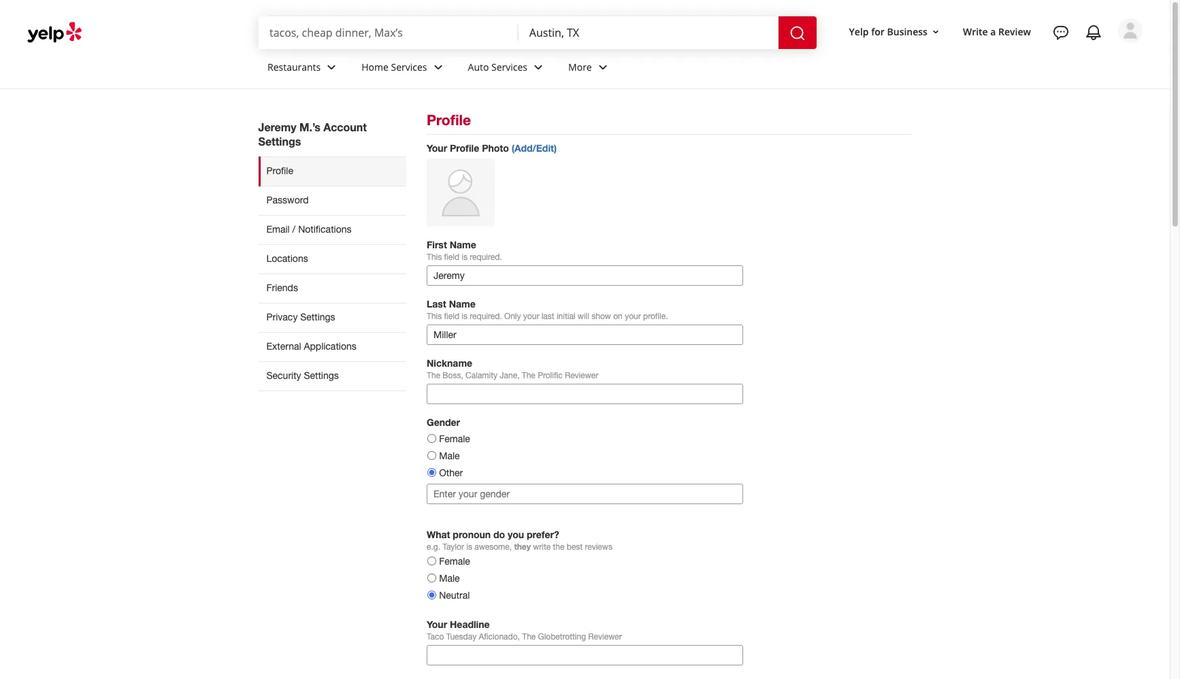 Task type: describe. For each thing, give the bounding box(es) containing it.
2 vertical spatial profile
[[266, 165, 293, 176]]

(add/edit)
[[512, 142, 557, 154]]

email
[[266, 224, 290, 235]]

Enter your gender text field
[[427, 484, 743, 504]]

name for last
[[449, 298, 476, 310]]

business
[[887, 25, 928, 38]]

show
[[592, 312, 611, 321]]

gender
[[427, 417, 460, 428]]

search image
[[789, 25, 806, 41]]

taco
[[427, 632, 444, 642]]

write
[[963, 25, 988, 38]]

yelp
[[849, 25, 869, 38]]

tuesday
[[446, 632, 477, 642]]

messages image
[[1053, 25, 1069, 41]]

the
[[553, 543, 565, 552]]

female for 2nd female radio from the top
[[439, 556, 470, 567]]

aficionado,
[[479, 632, 520, 642]]

external applications link
[[258, 332, 406, 361]]

the for headline
[[522, 632, 536, 642]]

business categories element
[[257, 49, 1143, 88]]

neutral
[[439, 590, 470, 601]]

the left boss,
[[427, 371, 440, 381]]

name for first
[[450, 239, 476, 250]]

First Name text field
[[427, 265, 743, 286]]

your for your headline taco tuesday aficionado, the globetrotting reviewer
[[427, 619, 447, 630]]

this for first
[[427, 253, 442, 262]]

locations link
[[258, 244, 406, 274]]

none field near
[[529, 25, 768, 40]]

1 your from the left
[[523, 312, 539, 321]]

field for last
[[444, 312, 459, 321]]

last name this field is required. only your last initial will show on your profile.
[[427, 298, 668, 321]]

home services
[[362, 60, 427, 73]]

auto services
[[468, 60, 528, 73]]

security settings
[[266, 370, 339, 381]]

male for 1st the male radio from the bottom
[[439, 573, 460, 584]]

locations
[[266, 253, 308, 264]]

1 female radio from the top
[[427, 434, 436, 443]]

initial
[[557, 312, 576, 321]]

notifications
[[298, 224, 352, 235]]

Last Name text field
[[427, 325, 743, 345]]

Your Headline text field
[[427, 645, 743, 666]]

notifications image
[[1086, 25, 1102, 41]]

auto services link
[[457, 49, 558, 88]]

2 female radio from the top
[[427, 557, 436, 566]]

required. for last
[[470, 312, 502, 321]]

m.'s
[[299, 120, 320, 133]]

last
[[542, 312, 555, 321]]

write a review link
[[958, 19, 1037, 44]]

Other radio
[[427, 468, 436, 477]]

restaurants
[[268, 60, 321, 73]]

services for auto services
[[491, 60, 528, 73]]

24 chevron down v2 image for home services
[[430, 59, 446, 75]]

Neutral radio
[[427, 591, 436, 600]]

do
[[494, 529, 505, 541]]

for
[[871, 25, 885, 38]]

nickname the boss, calamity jane, the prolific reviewer
[[427, 357, 599, 381]]

16 chevron down v2 image
[[930, 26, 941, 37]]

field for first
[[444, 253, 459, 262]]

required. for first
[[470, 253, 502, 262]]

settings for privacy
[[300, 312, 335, 323]]

email / notifications
[[266, 224, 352, 235]]

settings inside jeremy m.'s account settings
[[258, 135, 301, 148]]

nickname
[[427, 357, 473, 369]]

is for first
[[462, 253, 468, 262]]

jane,
[[500, 371, 520, 381]]

calamity
[[466, 371, 498, 381]]

they
[[514, 542, 531, 552]]

headline
[[450, 619, 490, 630]]

privacy
[[266, 312, 298, 323]]

home services link
[[351, 49, 457, 88]]

awesome,
[[475, 543, 512, 552]]

only
[[504, 312, 521, 321]]

24 chevron down v2 image for more
[[595, 59, 611, 75]]

24 chevron down v2 image
[[530, 59, 547, 75]]

best
[[567, 543, 583, 552]]

applications
[[304, 341, 357, 352]]

your profile photo (add/edit)
[[427, 142, 557, 154]]

e.g.
[[427, 543, 440, 552]]

is for last
[[462, 312, 468, 321]]

jeremy m.'s account settings
[[258, 120, 367, 148]]



Task type: vqa. For each thing, say whether or not it's contained in the screenshot.
Jane, at bottom left
yes



Task type: locate. For each thing, give the bounding box(es) containing it.
this for last
[[427, 312, 442, 321]]

none field up "business categories" element
[[529, 25, 768, 40]]

review
[[999, 25, 1031, 38]]

2 this from the top
[[427, 312, 442, 321]]

2 male from the top
[[439, 573, 460, 584]]

1 your from the top
[[427, 142, 447, 154]]

services for home services
[[391, 60, 427, 73]]

your left last
[[523, 312, 539, 321]]

0 vertical spatial female radio
[[427, 434, 436, 443]]

write
[[533, 543, 551, 552]]

other
[[439, 468, 463, 479]]

this down last
[[427, 312, 442, 321]]

1 24 chevron down v2 image from the left
[[323, 59, 340, 75]]

2 horizontal spatial 24 chevron down v2 image
[[595, 59, 611, 75]]

24 chevron down v2 image right "more" at the top of the page
[[595, 59, 611, 75]]

this down first
[[427, 253, 442, 262]]

auto
[[468, 60, 489, 73]]

first
[[427, 239, 447, 250]]

Near text field
[[529, 25, 768, 40]]

globetrotting
[[538, 632, 586, 642]]

jeremy m. image
[[1118, 18, 1143, 43]]

the for the
[[522, 371, 536, 381]]

your right on
[[625, 312, 641, 321]]

24 chevron down v2 image left auto
[[430, 59, 446, 75]]

male up the other
[[439, 451, 460, 462]]

reviewer for headline
[[588, 632, 622, 642]]

name inside first name this field is required.
[[450, 239, 476, 250]]

reviewer up nickname text field on the bottom of page
[[565, 371, 599, 381]]

female radio down gender on the left of page
[[427, 434, 436, 443]]

is inside first name this field is required.
[[462, 253, 468, 262]]

1 female from the top
[[439, 434, 470, 445]]

1 none field from the left
[[270, 25, 508, 40]]

on
[[613, 312, 623, 321]]

security
[[266, 370, 301, 381]]

male radio up other option
[[427, 451, 436, 460]]

email / notifications link
[[258, 215, 406, 244]]

reviewer for the
[[565, 371, 599, 381]]

0 vertical spatial name
[[450, 239, 476, 250]]

your headline taco tuesday aficionado, the globetrotting reviewer
[[427, 619, 622, 642]]

is
[[462, 253, 468, 262], [462, 312, 468, 321], [466, 543, 472, 552]]

24 chevron down v2 image inside 'restaurants' "link"
[[323, 59, 340, 75]]

2 your from the left
[[625, 312, 641, 321]]

0 vertical spatial is
[[462, 253, 468, 262]]

1 field from the top
[[444, 253, 459, 262]]

services left 24 chevron down v2 image
[[491, 60, 528, 73]]

required. inside the last name this field is required. only your last initial will show on your profile.
[[470, 312, 502, 321]]

male radio up neutral 'radio'
[[427, 574, 436, 583]]

2 required. from the top
[[470, 312, 502, 321]]

0 vertical spatial field
[[444, 253, 459, 262]]

the inside the your headline taco tuesday aficionado, the globetrotting reviewer
[[522, 632, 536, 642]]

1 vertical spatial field
[[444, 312, 459, 321]]

0 vertical spatial female
[[439, 434, 470, 445]]

female down taylor
[[439, 556, 470, 567]]

prolific
[[538, 371, 563, 381]]

this inside the last name this field is required. only your last initial will show on your profile.
[[427, 312, 442, 321]]

name right first
[[450, 239, 476, 250]]

0 vertical spatial this
[[427, 253, 442, 262]]

24 chevron down v2 image
[[323, 59, 340, 75], [430, 59, 446, 75], [595, 59, 611, 75]]

female down gender on the left of page
[[439, 434, 470, 445]]

1 vertical spatial male radio
[[427, 574, 436, 583]]

1 male from the top
[[439, 451, 460, 462]]

first name this field is required.
[[427, 239, 502, 262]]

0 horizontal spatial your
[[523, 312, 539, 321]]

0 horizontal spatial services
[[391, 60, 427, 73]]

pronoun
[[453, 529, 491, 541]]

/
[[292, 224, 296, 235]]

0 vertical spatial your
[[427, 142, 447, 154]]

0 vertical spatial male
[[439, 451, 460, 462]]

profile.
[[643, 312, 668, 321]]

0 vertical spatial male radio
[[427, 451, 436, 460]]

privacy settings
[[266, 312, 335, 323]]

services right home
[[391, 60, 427, 73]]

reviewer up your headline text field
[[588, 632, 622, 642]]

profile left the photo
[[450, 142, 479, 154]]

2 none field from the left
[[529, 25, 768, 40]]

required. inside first name this field is required.
[[470, 253, 502, 262]]

1 required. from the top
[[470, 253, 502, 262]]

field down first
[[444, 253, 459, 262]]

profile
[[427, 112, 471, 129], [450, 142, 479, 154], [266, 165, 293, 176]]

profile up your profile photo (add/edit)
[[427, 112, 471, 129]]

24 chevron down v2 image for restaurants
[[323, 59, 340, 75]]

1 vertical spatial your
[[427, 619, 447, 630]]

will
[[578, 312, 589, 321]]

1 vertical spatial reviewer
[[588, 632, 622, 642]]

1 vertical spatial male
[[439, 573, 460, 584]]

2 male radio from the top
[[427, 574, 436, 583]]

field
[[444, 253, 459, 262], [444, 312, 459, 321]]

name right last
[[449, 298, 476, 310]]

profile up password
[[266, 165, 293, 176]]

1 horizontal spatial 24 chevron down v2 image
[[430, 59, 446, 75]]

required.
[[470, 253, 502, 262], [470, 312, 502, 321]]

is inside what pronoun do you prefer? e.g. taylor is awesome, they write the best reviews
[[466, 543, 472, 552]]

your inside the your headline taco tuesday aficionado, the globetrotting reviewer
[[427, 619, 447, 630]]

0 vertical spatial reviewer
[[565, 371, 599, 381]]

your left the photo
[[427, 142, 447, 154]]

0 vertical spatial required.
[[470, 253, 502, 262]]

none field find
[[270, 25, 508, 40]]

yelp for business
[[849, 25, 928, 38]]

what pronoun do you prefer? e.g. taylor is awesome, they write the best reviews
[[427, 529, 613, 552]]

taylor
[[443, 543, 464, 552]]

24 chevron down v2 image inside the home services link
[[430, 59, 446, 75]]

photo
[[482, 142, 509, 154]]

external
[[266, 341, 301, 352]]

2 female from the top
[[439, 556, 470, 567]]

settings
[[258, 135, 301, 148], [300, 312, 335, 323], [304, 370, 339, 381]]

restaurants link
[[257, 49, 351, 88]]

None search field
[[259, 16, 819, 49]]

1 horizontal spatial services
[[491, 60, 528, 73]]

female
[[439, 434, 470, 445], [439, 556, 470, 567]]

password link
[[258, 186, 406, 215]]

prefer?
[[527, 529, 559, 541]]

settings down jeremy
[[258, 135, 301, 148]]

friends
[[266, 282, 298, 293]]

1 vertical spatial is
[[462, 312, 468, 321]]

2 vertical spatial is
[[466, 543, 472, 552]]

0 horizontal spatial none field
[[270, 25, 508, 40]]

3 24 chevron down v2 image from the left
[[595, 59, 611, 75]]

you
[[508, 529, 524, 541]]

(add/edit) link
[[512, 142, 557, 154]]

is inside the last name this field is required. only your last initial will show on your profile.
[[462, 312, 468, 321]]

reviewer inside nickname the boss, calamity jane, the prolific reviewer
[[565, 371, 599, 381]]

this inside first name this field is required.
[[427, 253, 442, 262]]

2 your from the top
[[427, 619, 447, 630]]

Find text field
[[270, 25, 508, 40]]

settings up the external applications at the left bottom of page
[[300, 312, 335, 323]]

your
[[523, 312, 539, 321], [625, 312, 641, 321]]

female radio down "e.g."
[[427, 557, 436, 566]]

your
[[427, 142, 447, 154], [427, 619, 447, 630]]

external applications
[[266, 341, 357, 352]]

more link
[[558, 49, 622, 88]]

reviewer
[[565, 371, 599, 381], [588, 632, 622, 642]]

what
[[427, 529, 450, 541]]

account
[[323, 120, 367, 133]]

male
[[439, 451, 460, 462], [439, 573, 460, 584]]

1 horizontal spatial none field
[[529, 25, 768, 40]]

a
[[991, 25, 996, 38]]

your for your profile photo (add/edit)
[[427, 142, 447, 154]]

privacy settings link
[[258, 303, 406, 332]]

field inside the last name this field is required. only your last initial will show on your profile.
[[444, 312, 459, 321]]

home
[[362, 60, 389, 73]]

last
[[427, 298, 446, 310]]

none field up home services
[[270, 25, 508, 40]]

reviewer inside the your headline taco tuesday aficionado, the globetrotting reviewer
[[588, 632, 622, 642]]

2 vertical spatial settings
[[304, 370, 339, 381]]

field inside first name this field is required.
[[444, 253, 459, 262]]

Female radio
[[427, 434, 436, 443], [427, 557, 436, 566]]

jeremy
[[258, 120, 296, 133]]

this
[[427, 253, 442, 262], [427, 312, 442, 321]]

1 vertical spatial name
[[449, 298, 476, 310]]

0 horizontal spatial 24 chevron down v2 image
[[323, 59, 340, 75]]

name inside the last name this field is required. only your last initial will show on your profile.
[[449, 298, 476, 310]]

more
[[568, 60, 592, 73]]

user actions element
[[838, 17, 1162, 101]]

1 male radio from the top
[[427, 451, 436, 460]]

24 chevron down v2 image right restaurants
[[323, 59, 340, 75]]

settings inside "link"
[[304, 370, 339, 381]]

0 vertical spatial settings
[[258, 135, 301, 148]]

1 vertical spatial female
[[439, 556, 470, 567]]

24 chevron down v2 image inside more link
[[595, 59, 611, 75]]

male up neutral
[[439, 573, 460, 584]]

1 vertical spatial female radio
[[427, 557, 436, 566]]

your up taco on the bottom left
[[427, 619, 447, 630]]

settings for security
[[304, 370, 339, 381]]

0 vertical spatial profile
[[427, 112, 471, 129]]

profile link
[[258, 157, 406, 186]]

the right aficionado,
[[522, 632, 536, 642]]

1 vertical spatial settings
[[300, 312, 335, 323]]

password
[[266, 195, 309, 206]]

settings down applications
[[304, 370, 339, 381]]

Nickname text field
[[427, 384, 743, 404]]

2 field from the top
[[444, 312, 459, 321]]

1 horizontal spatial your
[[625, 312, 641, 321]]

security settings link
[[258, 361, 406, 391]]

friends link
[[258, 274, 406, 303]]

Male radio
[[427, 451, 436, 460], [427, 574, 436, 583]]

field down last
[[444, 312, 459, 321]]

boss,
[[443, 371, 463, 381]]

2 24 chevron down v2 image from the left
[[430, 59, 446, 75]]

1 vertical spatial this
[[427, 312, 442, 321]]

1 this from the top
[[427, 253, 442, 262]]

1 vertical spatial required.
[[470, 312, 502, 321]]

female for first female radio
[[439, 434, 470, 445]]

reviews
[[585, 543, 613, 552]]

the
[[427, 371, 440, 381], [522, 371, 536, 381], [522, 632, 536, 642]]

yelp for business button
[[844, 19, 947, 44]]

None field
[[270, 25, 508, 40], [529, 25, 768, 40]]

the right jane,
[[522, 371, 536, 381]]

male for second the male radio from the bottom
[[439, 451, 460, 462]]

2 services from the left
[[491, 60, 528, 73]]

1 vertical spatial profile
[[450, 142, 479, 154]]

write a review
[[963, 25, 1031, 38]]

1 services from the left
[[391, 60, 427, 73]]

services
[[391, 60, 427, 73], [491, 60, 528, 73]]



